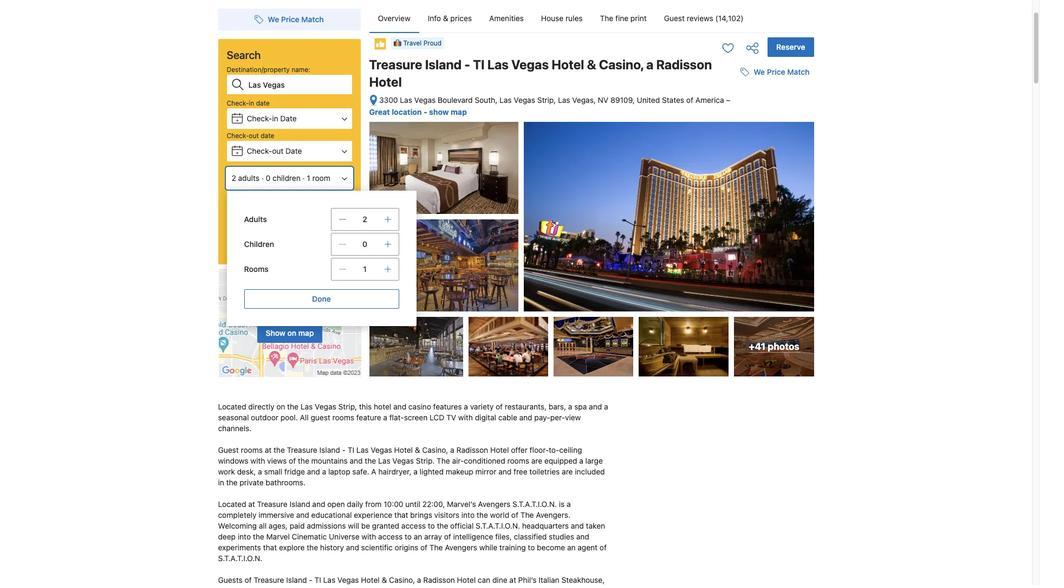 Task type: locate. For each thing, give the bounding box(es) containing it.
states
[[662, 95, 685, 105], [727, 232, 746, 240]]

& up for
[[278, 196, 283, 204]]

vegas inside the treasure island - ti las vegas hotel & casino, a radisson hotel
[[512, 57, 549, 72]]

an
[[414, 532, 422, 541], [567, 543, 576, 552]]

screen
[[404, 413, 428, 422]]

mirror
[[476, 467, 497, 476]]

views
[[267, 456, 287, 466]]

rooms right guest
[[333, 413, 354, 422]]

location down '3300' on the top left of page
[[392, 107, 422, 116]]

0 horizontal spatial with
[[251, 456, 265, 466]]

show
[[429, 107, 449, 116]]

a
[[647, 57, 654, 72], [464, 402, 468, 411], [568, 402, 573, 411], [604, 402, 608, 411], [383, 413, 387, 422], [450, 446, 455, 455], [580, 456, 584, 466], [258, 467, 262, 476], [322, 467, 326, 476], [414, 467, 418, 476], [567, 500, 571, 509], [417, 576, 421, 585]]

work down windows
[[218, 467, 235, 476]]

and right fridge
[[307, 467, 320, 476]]

treasure down valign  initial icon
[[369, 57, 422, 72]]

out up 2 adults · 0 children · 1 room
[[272, 146, 284, 156]]

0 vertical spatial price
[[281, 15, 300, 24]]

0 horizontal spatial location
[[392, 107, 422, 116]]

island
[[425, 57, 462, 72], [320, 446, 340, 455], [290, 500, 310, 509], [286, 576, 307, 585]]

0 horizontal spatial guest
[[218, 446, 239, 455]]

0 horizontal spatial casino,
[[389, 576, 415, 585]]

0 vertical spatial located
[[218, 402, 246, 411]]

location down bed at right
[[682, 184, 708, 193]]

with right the "tv" on the bottom
[[458, 413, 473, 422]]

1 vertical spatial 1
[[363, 264, 367, 274]]

1 horizontal spatial on
[[288, 328, 296, 337]]

show
[[266, 328, 286, 337]]

check- for check-out date
[[227, 132, 249, 140]]

& inside search section
[[278, 196, 283, 204]]

daily
[[347, 500, 363, 509]]

0 vertical spatial 1
[[307, 173, 310, 183]]

1 vertical spatial very
[[778, 184, 793, 193]]

hotel up hairdryer,
[[394, 446, 413, 455]]

located up completely
[[218, 500, 246, 509]]

in up check-out date
[[272, 114, 278, 123]]

1 up done button
[[363, 264, 367, 274]]

· right children
[[303, 173, 305, 183]]

apartments
[[285, 196, 320, 204]]

and
[[394, 402, 407, 411], [589, 402, 602, 411], [520, 413, 533, 422], [350, 456, 363, 466], [307, 467, 320, 476], [499, 467, 512, 476], [312, 500, 325, 509], [296, 511, 309, 520], [571, 521, 584, 531], [577, 532, 590, 541], [346, 543, 359, 552]]

date for check-out date
[[261, 132, 274, 140]]

the left world at the bottom left
[[477, 511, 488, 520]]

0 vertical spatial we price match button
[[251, 10, 328, 29]]

comfortable.
[[740, 167, 782, 176]]

adults
[[238, 173, 260, 183]]

very up great.
[[724, 167, 738, 176]]

+ down check-out date
[[236, 150, 239, 156]]

las up the safe.
[[357, 446, 369, 455]]

match inside search section
[[302, 15, 324, 24]]

0 inside 2 adults · 0 children · 1 room button
[[266, 173, 271, 183]]

search button
[[227, 225, 352, 251]]

0 horizontal spatial very
[[724, 167, 738, 176]]

2
[[232, 173, 236, 183], [363, 215, 367, 224]]

+41
[[749, 341, 766, 352]]

avengers
[[478, 500, 511, 509], [445, 543, 477, 552]]

0 horizontal spatial search
[[227, 49, 261, 61]]

at up views on the bottom
[[265, 446, 272, 455]]

1 horizontal spatial out
[[272, 146, 284, 156]]

0 horizontal spatial room
[[312, 173, 330, 183]]

that
[[395, 511, 408, 520], [263, 543, 277, 552]]

the left air-
[[437, 456, 450, 466]]

bed
[[695, 167, 707, 176]]

· right adults
[[262, 173, 264, 183]]

1 vertical spatial with
[[251, 456, 265, 466]]

0 horizontal spatial price
[[281, 15, 300, 24]]

1 horizontal spatial 2
[[363, 215, 367, 224]]

search section
[[214, 0, 416, 378]]

casino, down origins
[[389, 576, 415, 585]]

will
[[348, 521, 359, 531]]

0 vertical spatial date
[[256, 99, 270, 107]]

0 vertical spatial 2
[[232, 173, 236, 183]]

we
[[268, 15, 279, 24], [754, 67, 765, 77]]

0 horizontal spatial 2
[[232, 173, 236, 183]]

makeup
[[446, 467, 474, 476]]

out for date
[[272, 146, 284, 156]]

of
[[687, 95, 694, 105], [697, 175, 704, 184], [748, 232, 754, 240], [496, 402, 503, 411], [289, 456, 296, 466], [512, 511, 519, 520], [444, 532, 451, 541], [421, 543, 428, 552], [600, 543, 607, 552], [245, 576, 252, 585]]

valign  initial image
[[374, 37, 387, 50]]

- inside the treasure island - ti las vegas hotel & casino, a radisson hotel
[[465, 57, 470, 72]]

guest inside 'link'
[[664, 14, 685, 23]]

0 horizontal spatial to
[[405, 532, 412, 541]]

1 · from the left
[[262, 173, 264, 183]]

check- for check-in date
[[227, 99, 249, 107]]

children
[[244, 240, 274, 249]]

1 horizontal spatial reviews
[[759, 144, 782, 152]]

with up desk,
[[251, 456, 265, 466]]

reviews left (14,102)
[[687, 14, 714, 23]]

an down studies
[[567, 543, 576, 552]]

house rules link
[[533, 4, 592, 33]]

1 vertical spatial date
[[286, 146, 302, 156]]

+ down check-in date
[[236, 117, 239, 123]]

price up name:
[[281, 15, 300, 24]]

2 vertical spatial at
[[510, 576, 516, 585]]

the up the headquarters
[[521, 511, 534, 520]]

house
[[541, 14, 564, 23]]

the fine print
[[600, 14, 647, 23]]

1 horizontal spatial price
[[767, 67, 786, 77]]

guest
[[311, 413, 330, 422]]

to up origins
[[405, 532, 412, 541]]

0 vertical spatial reviews
[[687, 14, 714, 23]]

ti inside the treasure island - ti las vegas hotel & casino, a radisson hotel
[[473, 57, 485, 72]]

radisson down guest reviews (14,102) 'link'
[[657, 57, 712, 72]]

classified
[[514, 532, 547, 541]]

10:00
[[384, 500, 404, 509]]

1 vertical spatial into
[[238, 532, 251, 541]]

22:00,
[[423, 500, 445, 509]]

entire
[[237, 196, 254, 204]]

name:
[[292, 66, 310, 74]]

1 horizontal spatial map
[[451, 107, 467, 116]]

flat-
[[390, 413, 404, 422]]

while
[[480, 543, 498, 552]]

date up check-out date
[[261, 132, 274, 140]]

we price match
[[268, 15, 324, 24], [754, 67, 810, 77]]

ti up the safe.
[[348, 446, 355, 455]]

2 horizontal spatial at
[[510, 576, 516, 585]]

date down the where are you going? "field"
[[280, 114, 297, 123]]

of inside the bed was very comfortable. the size of the room was perfect. the location was great.  staff was very friendly.
[[697, 175, 704, 184]]

hotel down scientific at the left bottom
[[361, 576, 380, 585]]

states inside 3300 las vegas boulevard south, las vegas strip, las vegas, nv 89109, united states of america – great location - show map
[[662, 95, 685, 105]]

headquarters
[[522, 521, 569, 531]]

strip, down the treasure island - ti las vegas hotel & casino, a radisson hotel
[[537, 95, 556, 105]]

0 vertical spatial match
[[302, 15, 324, 24]]

the down cinematic
[[307, 543, 318, 552]]

1 vertical spatial 2
[[363, 215, 367, 224]]

s.t.a.t.i.o.n. down world at the bottom left
[[476, 521, 520, 531]]

2 + from the top
[[236, 150, 239, 156]]

access
[[402, 521, 426, 531], [378, 532, 403, 541]]

0 horizontal spatial we
[[268, 15, 279, 24]]

map down 'boulevard'
[[451, 107, 467, 116]]

s.t.a.t.i.o.n. down experiments
[[218, 554, 263, 563]]

avengers down 'intelligence' in the bottom of the page
[[445, 543, 477, 552]]

ages,
[[269, 521, 288, 531]]

1 vertical spatial work
[[218, 467, 235, 476]]

map inside 3300 las vegas boulevard south, las vegas strip, las vegas, nv 89109, united states of america – great location - show map
[[451, 107, 467, 116]]

0 vertical spatial s.t.a.t.i.o.n.
[[513, 500, 557, 509]]

2 vertical spatial s.t.a.t.i.o.n.
[[218, 554, 263, 563]]

0 horizontal spatial match
[[302, 15, 324, 24]]

vegas down the treasure island - ti las vegas hotel & casino, a radisson hotel
[[514, 95, 535, 105]]

2 vertical spatial radisson
[[423, 576, 455, 585]]

radisson
[[657, 57, 712, 72], [457, 446, 488, 455], [423, 576, 455, 585]]

digital
[[475, 413, 496, 422]]

treasure
[[369, 57, 422, 72], [287, 446, 317, 455], [257, 500, 288, 509], [254, 576, 284, 585]]

into
[[462, 511, 475, 520], [238, 532, 251, 541]]

0 horizontal spatial out
[[249, 132, 259, 140]]

0 vertical spatial we
[[268, 15, 279, 24]]

0 vertical spatial with
[[458, 413, 473, 422]]

ti
[[473, 57, 485, 72], [348, 446, 355, 455], [315, 576, 321, 585]]

we price match inside search section
[[268, 15, 324, 24]]

2 for 2 adults · 0 children · 1 room
[[232, 173, 236, 183]]

1 horizontal spatial to
[[428, 521, 435, 531]]

s.t.a.t.i.o.n. up avengers.
[[513, 500, 557, 509]]

1 vertical spatial access
[[378, 532, 403, 541]]

great location - show map button
[[369, 107, 467, 116]]

+
[[236, 117, 239, 123], [236, 150, 239, 156]]

match up name:
[[302, 15, 324, 24]]

las right south,
[[500, 95, 512, 105]]

the
[[600, 14, 614, 23], [784, 167, 796, 176], [437, 456, 450, 466], [521, 511, 534, 520], [430, 543, 443, 552]]

0 vertical spatial date
[[280, 114, 297, 123]]

0 vertical spatial on
[[288, 328, 296, 337]]

1 vertical spatial avengers
[[445, 543, 477, 552]]

2 located from the top
[[218, 500, 246, 509]]

2 horizontal spatial in
[[272, 114, 278, 123]]

spa
[[575, 402, 587, 411]]

1 vertical spatial we price match
[[754, 67, 810, 77]]

1
[[307, 173, 310, 183], [363, 264, 367, 274]]

laptop
[[328, 467, 350, 476]]

- up mountains at the left of page
[[342, 446, 346, 455]]

we price match down the reserve button
[[754, 67, 810, 77]]

on up pool.
[[277, 402, 285, 411]]

welcoming
[[218, 521, 257, 531]]

0 vertical spatial rooms
[[333, 413, 354, 422]]

done
[[312, 294, 331, 303]]

0 vertical spatial strip,
[[537, 95, 556, 105]]

marvel's
[[447, 500, 476, 509]]

89109,
[[611, 95, 635, 105]]

was right staff
[[764, 184, 777, 193]]

all
[[300, 413, 309, 422]]

location inside the bed was very comfortable. the size of the room was perfect. the location was great.  staff was very friendly.
[[682, 184, 708, 193]]

desk,
[[237, 467, 256, 476]]

check-out date
[[227, 132, 274, 140]]

1 vertical spatial match
[[788, 67, 810, 77]]

& up vegas,
[[587, 57, 596, 72]]

to up array
[[428, 521, 435, 531]]

rated good element
[[678, 133, 782, 146]]

granted
[[372, 521, 400, 531]]

0 vertical spatial that
[[395, 511, 408, 520]]

are down the floor-
[[531, 456, 543, 466]]

island down proud
[[425, 57, 462, 72]]

staff
[[746, 184, 762, 193]]

0 horizontal spatial avengers
[[445, 543, 477, 552]]

0 vertical spatial to
[[428, 521, 435, 531]]

avengers up world at the bottom left
[[478, 500, 511, 509]]

of up cable
[[496, 402, 503, 411]]

0 horizontal spatial 0
[[266, 173, 271, 183]]

size
[[682, 175, 695, 184]]

1 horizontal spatial guest
[[664, 14, 685, 23]]

0 vertical spatial into
[[462, 511, 475, 520]]

and left taken
[[571, 521, 584, 531]]

check-
[[227, 99, 249, 107], [247, 114, 272, 123], [227, 132, 249, 140], [247, 146, 272, 156]]

house rules
[[541, 14, 583, 23]]

phil's
[[518, 576, 537, 585]]

1 horizontal spatial rooms
[[333, 413, 354, 422]]

1 horizontal spatial ti
[[348, 446, 355, 455]]

1 horizontal spatial 0
[[363, 240, 367, 249]]

casino, up 89109,
[[599, 57, 644, 72]]

great inside 3300 las vegas boulevard south, las vegas strip, las vegas, nv 89109, united states of america – great location - show map
[[369, 107, 390, 116]]

1 vertical spatial in
[[272, 114, 278, 123]]

located directly on the las vegas strip, this hotel and casino features a variety of restaurants, bars, a spa and a seasonal outdoor pool. all guest rooms feature a flat-screen lcd tv with digital cable and pay-per-view channels. guest rooms at the treasure island - ti las vegas hotel & casino, a radisson hotel offer floor-to-ceiling windows with views of the mountains and the las vegas strip. the air-conditioned rooms are equipped a large work desk, a small fridge and a laptop safe. a hairdryer, a lighted makeup mirror and free toiletries are included in the private bathrooms. located at treasure island and open daily from 10:00 until 22:00, marvel's avengers s.t.a.t.i.o.n. is a completely immersive and educational experience that brings visitors into the world of the avengers. welcoming all ages, paid admissions will be granted access to the official s.t.a.t.i.o.n. headquarters and taken deep into the marvel cinematic universe with access to an array of intelligence files, classified studies and experiments that explore the history and scientific origins of the avengers while training to become an agent of s.t.a.t.i.o.n. guests of treasure island - ti las vegas hotel & casino, a radisson hotel can dine at phil's italia
[[218, 402, 613, 585]]

1 vertical spatial strip,
[[338, 402, 357, 411]]

guest
[[664, 14, 685, 23], [218, 446, 239, 455]]

0 vertical spatial an
[[414, 532, 422, 541]]

0
[[266, 173, 271, 183], [363, 240, 367, 249]]

we price match button
[[251, 10, 328, 29], [737, 62, 814, 82]]

1 vertical spatial price
[[767, 67, 786, 77]]

the up views on the bottom
[[274, 446, 285, 455]]

& up strip.
[[415, 446, 420, 455]]

1 horizontal spatial we price match button
[[737, 62, 814, 82]]

vegas up hairdryer,
[[393, 456, 414, 466]]

we price match button down the reserve button
[[737, 62, 814, 82]]

ti up south,
[[473, 57, 485, 72]]

1 + from the top
[[236, 117, 239, 123]]

equipped
[[545, 456, 577, 466]]

date for check-out date
[[286, 146, 302, 156]]

vegas up 3300 las vegas boulevard south, las vegas strip, las vegas, nv 89109, united states of america – great location - show map
[[512, 57, 549, 72]]

0 vertical spatial location
[[392, 107, 422, 116]]

and up agent
[[577, 532, 590, 541]]

date up check-in date
[[256, 99, 270, 107]]

price
[[281, 15, 300, 24], [767, 67, 786, 77]]

- inside 3300 las vegas boulevard south, las vegas strip, las vegas, nv 89109, united states of america – great location - show map
[[424, 107, 427, 116]]

0 vertical spatial guest
[[664, 14, 685, 23]]

the right perfect.
[[784, 167, 796, 176]]

the right perfect.
[[780, 175, 790, 184]]

0 vertical spatial +
[[236, 117, 239, 123]]

states right 89109,
[[662, 95, 685, 105]]

1 horizontal spatial great
[[678, 260, 698, 269]]

las left vegas,
[[558, 95, 570, 105]]

casino, up strip.
[[422, 446, 448, 455]]

2 vertical spatial in
[[218, 478, 224, 487]]

a down print
[[647, 57, 654, 72]]

- left show
[[424, 107, 427, 116]]

1 vertical spatial are
[[562, 467, 573, 476]]

reviews
[[687, 14, 714, 23], [759, 144, 782, 152]]

access down brings on the left bottom of page
[[402, 521, 426, 531]]

to
[[428, 521, 435, 531], [405, 532, 412, 541], [528, 543, 535, 552]]

with down be
[[362, 532, 376, 541]]

official
[[450, 521, 474, 531]]

strip, inside the located directly on the las vegas strip, this hotel and casino features a variety of restaurants, bars, a spa and a seasonal outdoor pool. all guest rooms feature a flat-screen lcd tv with digital cable and pay-per-view channels. guest rooms at the treasure island - ti las vegas hotel & casino, a radisson hotel offer floor-to-ceiling windows with views of the mountains and the las vegas strip. the air-conditioned rooms are equipped a large work desk, a small fridge and a laptop safe. a hairdryer, a lighted makeup mirror and free toiletries are included in the private bathrooms. located at treasure island and open daily from 10:00 until 22:00, marvel's avengers s.t.a.t.i.o.n. is a completely immersive and educational experience that brings visitors into the world of the avengers. welcoming all ages, paid admissions will be granted access to the official s.t.a.t.i.o.n. headquarters and taken deep into the marvel cinematic universe with access to an array of intelligence files, classified studies and experiments that explore the history and scientific origins of the avengers while training to become an agent of s.t.a.t.i.o.n. guests of treasure island - ti las vegas hotel & casino, a radisson hotel can dine at phil's italia
[[338, 402, 357, 411]]

radisson inside the treasure island - ti las vegas hotel & casino, a radisson hotel
[[657, 57, 712, 72]]

a up air-
[[450, 446, 455, 455]]

agent
[[578, 543, 598, 552]]

scored 7.9 element
[[786, 134, 803, 152]]

reviews inside 'link'
[[687, 14, 714, 23]]

2 inside 2 adults · 0 children · 1 room button
[[232, 173, 236, 183]]

0 horizontal spatial radisson
[[423, 576, 455, 585]]

very left next image
[[778, 184, 793, 193]]

the left the fine
[[600, 14, 614, 23]]

2 horizontal spatial with
[[458, 413, 473, 422]]

0 horizontal spatial strip,
[[338, 402, 357, 411]]

1 horizontal spatial strip,
[[537, 95, 556, 105]]

open
[[327, 500, 345, 509]]

treasure up fridge
[[287, 446, 317, 455]]

price down the reserve button
[[767, 67, 786, 77]]

1 vertical spatial reviews
[[759, 144, 782, 152]]

0 vertical spatial casino,
[[599, 57, 644, 72]]

1 horizontal spatial room
[[718, 175, 735, 184]]

united inside 3300 las vegas boulevard south, las vegas strip, las vegas, nv 89109, united states of america – great location - show map
[[637, 95, 660, 105]]

las up hairdryer,
[[378, 456, 391, 466]]

the up a
[[365, 456, 376, 466]]

map inside search section
[[298, 328, 314, 337]]

restaurants,
[[505, 402, 547, 411]]

check- for check-in date
[[247, 114, 272, 123]]

- up 'boulevard'
[[465, 57, 470, 72]]

1 right children
[[307, 173, 310, 183]]

the down the visitors
[[437, 521, 448, 531]]

reviews right 14,102
[[759, 144, 782, 152]]

room inside the bed was very comfortable. the size of the room was perfect. the location was great.  staff was very friendly.
[[718, 175, 735, 184]]

search up destination/property
[[227, 49, 261, 61]]

·
[[262, 173, 264, 183], [303, 173, 305, 183]]

1 horizontal spatial radisson
[[457, 446, 488, 455]]

treasure right guests
[[254, 576, 284, 585]]

1 horizontal spatial united
[[704, 232, 725, 240]]

1 vertical spatial search
[[276, 234, 303, 243]]

at up completely
[[248, 500, 255, 509]]

1 horizontal spatial work
[[286, 210, 301, 218]]

2 horizontal spatial casino,
[[599, 57, 644, 72]]

0 vertical spatial very
[[724, 167, 738, 176]]

the inside 'link'
[[600, 14, 614, 23]]

1 horizontal spatial ·
[[303, 173, 305, 183]]

1 vertical spatial map
[[298, 328, 314, 337]]

on inside the located directly on the las vegas strip, this hotel and casino features a variety of restaurants, bars, a spa and a seasonal outdoor pool. all guest rooms feature a flat-screen lcd tv with digital cable and pay-per-view channels. guest rooms at the treasure island - ti las vegas hotel & casino, a radisson hotel offer floor-to-ceiling windows with views of the mountains and the las vegas strip. the air-conditioned rooms are equipped a large work desk, a small fridge and a laptop safe. a hairdryer, a lighted makeup mirror and free toiletries are included in the private bathrooms. located at treasure island and open daily from 10:00 until 22:00, marvel's avengers s.t.a.t.i.o.n. is a completely immersive and educational experience that brings visitors into the world of the avengers. welcoming all ages, paid admissions will be granted access to the official s.t.a.t.i.o.n. headquarters and taken deep into the marvel cinematic universe with access to an array of intelligence files, classified studies and experiments that explore the history and scientific origins of the avengers while training to become an agent of s.t.a.t.i.o.n. guests of treasure island - ti las vegas hotel & casino, a radisson hotel can dine at phil's italia
[[277, 402, 285, 411]]

0 vertical spatial america
[[696, 95, 724, 105]]



Task type: describe. For each thing, give the bounding box(es) containing it.
+ for check-in date
[[236, 117, 239, 123]]

be
[[361, 521, 370, 531]]

1 vertical spatial s.t.a.t.i.o.n.
[[476, 521, 520, 531]]

+41 photos
[[749, 341, 800, 352]]

completely
[[218, 511, 257, 520]]

1 horizontal spatial very
[[778, 184, 793, 193]]

check-in date
[[247, 114, 297, 123]]

1 vertical spatial ti
[[348, 446, 355, 455]]

1 horizontal spatial we price match
[[754, 67, 810, 77]]

travel proud
[[403, 39, 442, 47]]

1 vertical spatial rooms
[[241, 446, 263, 455]]

island up paid
[[290, 500, 310, 509]]

homes
[[256, 196, 277, 204]]

0 vertical spatial at
[[265, 446, 272, 455]]

check-out date
[[247, 146, 302, 156]]

the bed was very comfortable. the size of the room was perfect. the location was great.  staff was very friendly.
[[682, 167, 796, 201]]

2 adults · 0 children · 1 room
[[232, 173, 330, 183]]

was left great.
[[710, 184, 723, 193]]

overview link
[[369, 4, 419, 33]]

1 horizontal spatial an
[[567, 543, 576, 552]]

price inside search section
[[281, 15, 300, 24]]

windows
[[218, 456, 248, 466]]

amenities link
[[481, 4, 533, 33]]

the left bed at right
[[682, 167, 693, 176]]

we inside search section
[[268, 15, 279, 24]]

large
[[586, 456, 603, 466]]

2 vertical spatial casino,
[[389, 576, 415, 585]]

this
[[359, 402, 372, 411]]

previous image
[[670, 186, 677, 192]]

check-in date
[[227, 99, 270, 107]]

the up pool.
[[287, 402, 299, 411]]

guest inside the located directly on the las vegas strip, this hotel and casino features a variety of restaurants, bars, a spa and a seasonal outdoor pool. all guest rooms feature a flat-screen lcd tv with digital cable and pay-per-view channels. guest rooms at the treasure island - ti las vegas hotel & casino, a radisson hotel offer floor-to-ceiling windows with views of the mountains and the las vegas strip. the air-conditioned rooms are equipped a large work desk, a small fridge and a laptop safe. a hairdryer, a lighted makeup mirror and free toiletries are included in the private bathrooms. located at treasure island and open daily from 10:00 until 22:00, marvel's avengers s.t.a.t.i.o.n. is a completely immersive and educational experience that brings visitors into the world of the avengers. welcoming all ages, paid admissions will be granted access to the official s.t.a.t.i.o.n. headquarters and taken deep into the marvel cinematic universe with access to an array of intelligence files, classified studies and experiments that explore the history and scientific origins of the avengers while training to become an agent of s.t.a.t.i.o.n. guests of treasure island - ti las vegas hotel & casino, a radisson hotel can dine at phil's italia
[[218, 446, 239, 455]]

0 vertical spatial access
[[402, 521, 426, 531]]

a inside the treasure island - ti las vegas hotel & casino, a radisson hotel
[[647, 57, 654, 72]]

1 horizontal spatial states
[[727, 232, 746, 240]]

the down array
[[430, 543, 443, 552]]

of up fridge
[[289, 456, 296, 466]]

directly
[[248, 402, 274, 411]]

1 vertical spatial great
[[678, 260, 698, 269]]

files,
[[495, 532, 512, 541]]

las up great location - show map button
[[400, 95, 412, 105]]

the right size
[[706, 175, 716, 184]]

& right info
[[443, 14, 449, 23]]

lighted
[[420, 467, 444, 476]]

vegas up great location - show map button
[[414, 95, 436, 105]]

match for the we price match dropdown button inside search section
[[302, 15, 324, 24]]

united states of america
[[704, 232, 781, 240]]

entire homes & apartments
[[237, 196, 320, 204]]

info
[[428, 14, 441, 23]]

private
[[240, 478, 264, 487]]

cinematic
[[292, 532, 327, 541]]

good 14,102 reviews
[[737, 134, 782, 152]]

on inside search section
[[288, 328, 296, 337]]

great location!
[[678, 260, 733, 269]]

and up the safe.
[[350, 456, 363, 466]]

was right bed at right
[[709, 167, 722, 176]]

0 vertical spatial are
[[531, 456, 543, 466]]

children
[[273, 173, 301, 183]]

guest reviews (14,102) link
[[656, 4, 753, 33]]

1 horizontal spatial into
[[462, 511, 475, 520]]

2 adults · 0 children · 1 room button
[[227, 168, 352, 189]]

the inside the bed was very comfortable. the size of the room was perfect. the location was great.  staff was very friendly.
[[784, 167, 796, 176]]

of down array
[[421, 543, 428, 552]]

of right world at the bottom left
[[512, 511, 519, 520]]

immersive
[[259, 511, 294, 520]]

2 vertical spatial rooms
[[508, 456, 529, 466]]

a right is
[[567, 500, 571, 509]]

and down restaurants,
[[520, 413, 533, 422]]

origins
[[395, 543, 418, 552]]

and up the educational
[[312, 500, 325, 509]]

& down scientific at the left bottom
[[382, 576, 387, 585]]

fridge
[[284, 467, 305, 476]]

treasure up immersive
[[257, 500, 288, 509]]

Where are you going? field
[[244, 75, 352, 94]]

island inside the treasure island - ti las vegas hotel & casino, a radisson hotel
[[425, 57, 462, 72]]

0 horizontal spatial an
[[414, 532, 422, 541]]

included
[[575, 467, 605, 476]]

hotel up the conditioned
[[490, 446, 509, 455]]

of right array
[[444, 532, 451, 541]]

scored 8.9 element
[[786, 256, 803, 274]]

a left large
[[580, 456, 584, 466]]

explore
[[279, 543, 305, 552]]

i'm
[[237, 210, 246, 218]]

+41 photos link
[[735, 317, 814, 377]]

casino, inside the treasure island - ti las vegas hotel & casino, a radisson hotel
[[599, 57, 644, 72]]

2 · from the left
[[303, 173, 305, 183]]

was left perfect.
[[737, 175, 750, 184]]

a
[[371, 467, 377, 476]]

photos
[[768, 341, 800, 352]]

jessica
[[694, 221, 717, 229]]

1 located from the top
[[218, 402, 246, 411]]

date for check-in date
[[280, 114, 297, 123]]

hairdryer,
[[379, 467, 412, 476]]

to-
[[549, 446, 560, 455]]

vegas down history
[[338, 576, 359, 585]]

1 horizontal spatial are
[[562, 467, 573, 476]]

a down origins
[[417, 576, 421, 585]]

in for date
[[272, 114, 278, 123]]

1 vertical spatial that
[[263, 543, 277, 552]]

small
[[264, 467, 282, 476]]

prices
[[451, 14, 472, 23]]

2 vertical spatial ti
[[315, 576, 321, 585]]

universe
[[329, 532, 360, 541]]

a down 'hotel'
[[383, 413, 387, 422]]

a down strip.
[[414, 467, 418, 476]]

0 horizontal spatial at
[[248, 500, 255, 509]]

marvel
[[266, 532, 290, 541]]

1 inside button
[[307, 173, 310, 183]]

search inside button
[[276, 234, 303, 243]]

brings
[[410, 511, 432, 520]]

and up flat-
[[394, 402, 407, 411]]

las down history
[[323, 576, 336, 585]]

location inside 3300 las vegas boulevard south, las vegas strip, las vegas, nv 89109, united states of america – great location - show map
[[392, 107, 422, 116]]

world
[[490, 511, 510, 520]]

print
[[631, 14, 647, 23]]

2 vertical spatial with
[[362, 532, 376, 541]]

hotel
[[374, 402, 391, 411]]

1 horizontal spatial casino,
[[422, 446, 448, 455]]

1 vertical spatial we price match button
[[737, 62, 814, 82]]

and left 'free'
[[499, 467, 512, 476]]

nv
[[598, 95, 609, 105]]

ceiling
[[560, 446, 582, 455]]

2 horizontal spatial to
[[528, 543, 535, 552]]

a down mountains at the left of page
[[322, 467, 326, 476]]

0 horizontal spatial into
[[238, 532, 251, 541]]

3300 las vegas boulevard south, las vegas strip, las vegas, nv 89109, united states of america – great location - show map
[[369, 95, 731, 116]]

check- for check-out date
[[247, 146, 272, 156]]

click to open map view image
[[369, 94, 377, 107]]

hotel up '3300' on the top left of page
[[369, 74, 402, 89]]

7.9
[[789, 138, 801, 148]]

floor-
[[530, 446, 549, 455]]

1 horizontal spatial avengers
[[478, 500, 511, 509]]

can
[[478, 576, 491, 585]]

of right guests
[[245, 576, 252, 585]]

per-
[[551, 413, 565, 422]]

vegas up a
[[371, 446, 392, 455]]

1 vertical spatial america
[[756, 232, 781, 240]]

the up fridge
[[298, 456, 309, 466]]

(14,102)
[[716, 14, 744, 23]]

2 for 2
[[363, 215, 367, 224]]

reviews inside "good 14,102 reviews"
[[759, 144, 782, 152]]

bathrooms.
[[266, 478, 306, 487]]

treasure inside the treasure island - ti las vegas hotel & casino, a radisson hotel
[[369, 57, 422, 72]]

visitors
[[434, 511, 460, 520]]

in inside the located directly on the las vegas strip, this hotel and casino features a variety of restaurants, bars, a spa and a seasonal outdoor pool. all guest rooms feature a flat-screen lcd tv with digital cable and pay-per-view channels. guest rooms at the treasure island - ti las vegas hotel & casino, a radisson hotel offer floor-to-ceiling windows with views of the mountains and the las vegas strip. the air-conditioned rooms are equipped a large work desk, a small fridge and a laptop safe. a hairdryer, a lighted makeup mirror and free toiletries are included in the private bathrooms. located at treasure island and open daily from 10:00 until 22:00, marvel's avengers s.t.a.t.i.o.n. is a completely immersive and educational experience that brings visitors into the world of the avengers. welcoming all ages, paid admissions will be granted access to the official s.t.a.t.i.o.n. headquarters and taken deep into the marvel cinematic universe with access to an array of intelligence files, classified studies and experiments that explore the history and scientific origins of the avengers while training to become an agent of s.t.a.t.i.o.n. guests of treasure island - ti las vegas hotel & casino, a radisson hotel can dine at phil's italia
[[218, 478, 224, 487]]

we price match button inside search section
[[251, 10, 328, 29]]

& inside the treasure island - ti las vegas hotel & casino, a radisson hotel
[[587, 57, 596, 72]]

work inside the located directly on the las vegas strip, this hotel and casino features a variety of restaurants, bars, a spa and a seasonal outdoor pool. all guest rooms feature a flat-screen lcd tv with digital cable and pay-per-view channels. guest rooms at the treasure island - ti las vegas hotel & casino, a radisson hotel offer floor-to-ceiling windows with views of the mountains and the las vegas strip. the air-conditioned rooms are equipped a large work desk, a small fridge and a laptop safe. a hairdryer, a lighted makeup mirror and free toiletries are included in the private bathrooms. located at treasure island and open daily from 10:00 until 22:00, marvel's avengers s.t.a.t.i.o.n. is a completely immersive and educational experience that brings visitors into the world of the avengers. welcoming all ages, paid admissions will be granted access to the official s.t.a.t.i.o.n. headquarters and taken deep into the marvel cinematic universe with access to an array of intelligence files, classified studies and experiments that explore the history and scientific origins of the avengers while training to become an agent of s.t.a.t.i.o.n. guests of treasure island - ti las vegas hotel & casino, a radisson hotel can dine at phil's italia
[[218, 467, 235, 476]]

rooms
[[244, 264, 269, 274]]

of inside 3300 las vegas boulevard south, las vegas strip, las vegas, nv 89109, united states of america – great location - show map
[[687, 95, 694, 105]]

strip, inside 3300 las vegas boulevard south, las vegas strip, las vegas, nv 89109, united states of america – great location - show map
[[537, 95, 556, 105]]

and down universe in the bottom left of the page
[[346, 543, 359, 552]]

room inside button
[[312, 173, 330, 183]]

1 horizontal spatial we
[[754, 67, 765, 77]]

las inside the treasure island - ti las vegas hotel & casino, a radisson hotel
[[488, 57, 509, 72]]

a right spa
[[604, 402, 608, 411]]

date for check-in date
[[256, 99, 270, 107]]

of right agent
[[600, 543, 607, 552]]

pay-
[[535, 413, 551, 422]]

hotel left the can
[[457, 576, 476, 585]]

out for date
[[249, 132, 259, 140]]

of down staff
[[748, 232, 754, 240]]

vegas up guest
[[315, 402, 336, 411]]

i'm traveling for work
[[237, 210, 301, 218]]

1 vertical spatial united
[[704, 232, 725, 240]]

work inside search section
[[286, 210, 301, 218]]

1 horizontal spatial that
[[395, 511, 408, 520]]

air-
[[452, 456, 464, 466]]

island up mountains at the left of page
[[320, 446, 340, 455]]

- down cinematic
[[309, 576, 313, 585]]

the down desk,
[[226, 478, 238, 487]]

+ for check-out date
[[236, 150, 239, 156]]

boulevard
[[438, 95, 473, 105]]

from
[[365, 500, 382, 509]]

show on map
[[266, 328, 314, 337]]

great.
[[725, 184, 744, 193]]

south,
[[475, 95, 498, 105]]

variety
[[470, 402, 494, 411]]

adults
[[244, 215, 267, 224]]

las up all
[[301, 402, 313, 411]]

in for date
[[249, 99, 254, 107]]

info & prices
[[428, 14, 472, 23]]

a left spa
[[568, 402, 573, 411]]

and up paid
[[296, 511, 309, 520]]

studies
[[549, 532, 574, 541]]

a left small
[[258, 467, 262, 476]]

hotel up vegas,
[[552, 57, 584, 72]]

and right spa
[[589, 402, 602, 411]]

america inside 3300 las vegas boulevard south, las vegas strip, las vegas, nv 89109, united states of america – great location - show map
[[696, 95, 724, 105]]

for
[[276, 210, 285, 218]]

strip.
[[416, 456, 435, 466]]

0 vertical spatial search
[[227, 49, 261, 61]]

next image
[[805, 186, 811, 192]]

admissions
[[307, 521, 346, 531]]

toiletries
[[530, 467, 560, 476]]

1 vertical spatial 0
[[363, 240, 367, 249]]

the down all
[[253, 532, 264, 541]]

match for the bottom the we price match dropdown button
[[788, 67, 810, 77]]

island down explore
[[286, 576, 307, 585]]

guest reviews (14,102)
[[664, 14, 744, 23]]

a left 'variety'
[[464, 402, 468, 411]]



Task type: vqa. For each thing, say whether or not it's contained in the screenshot.


